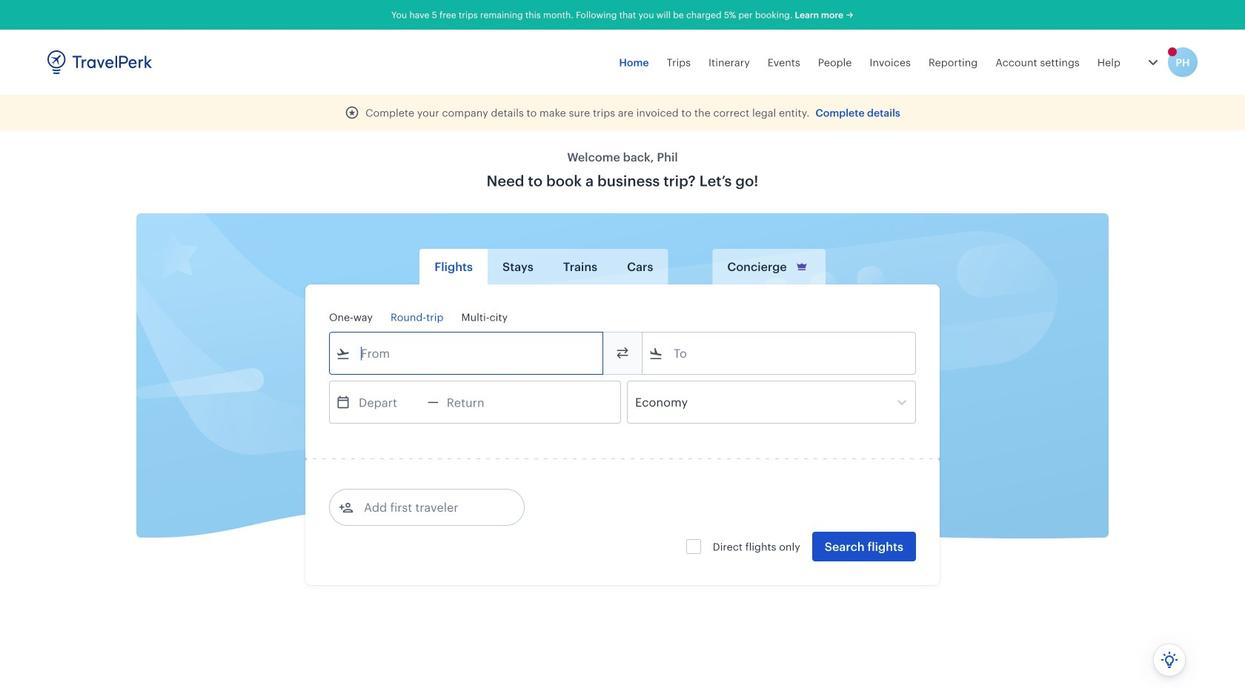Task type: locate. For each thing, give the bounding box(es) containing it.
Add first traveler search field
[[354, 496, 508, 520]]

Depart text field
[[351, 382, 428, 423]]

Return text field
[[439, 382, 516, 423]]



Task type: describe. For each thing, give the bounding box(es) containing it.
From search field
[[351, 342, 583, 365]]

To search field
[[663, 342, 896, 365]]



Task type: vqa. For each thing, say whether or not it's contained in the screenshot.
'Return' "text box"
yes



